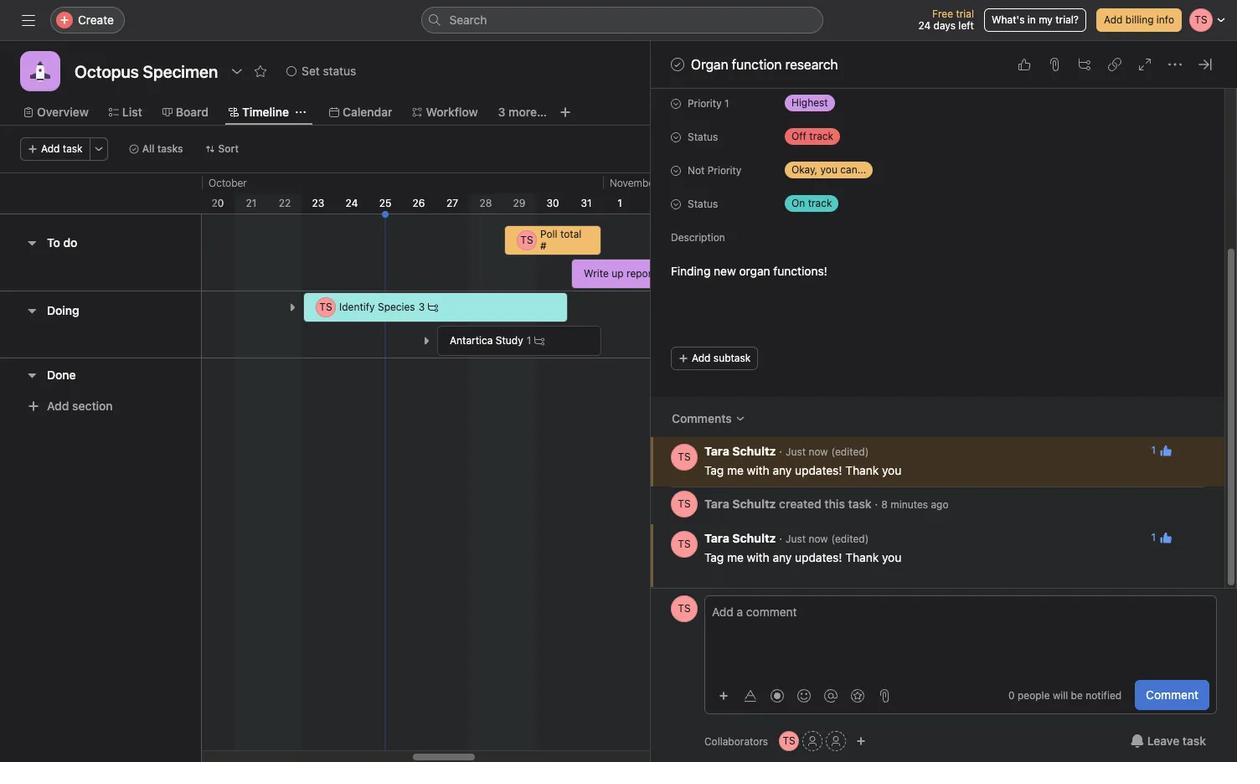 Task type: describe. For each thing, give the bounding box(es) containing it.
identify species
[[339, 301, 415, 313]]

set
[[302, 64, 320, 78]]

collapse task list for the section done image
[[25, 368, 39, 382]]

tab actions image
[[296, 107, 306, 117]]

to do button
[[47, 228, 77, 258]]

october
[[209, 177, 247, 189]]

collaborators
[[704, 735, 768, 748]]

what's
[[992, 13, 1025, 26]]

functions!
[[773, 264, 827, 278]]

leave task button
[[1120, 726, 1217, 756]]

comments button
[[661, 404, 756, 434]]

1 vertical spatial task
[[848, 496, 872, 511]]

main content containing finding new organ functions!
[[651, 0, 1237, 588]]

report
[[627, 267, 656, 280]]

1 button for first tara schultz link from the top
[[1146, 439, 1178, 462]]

november
[[610, 177, 658, 189]]

0
[[1009, 689, 1015, 702]]

add section button
[[20, 391, 120, 421]]

off
[[792, 130, 807, 142]]

26
[[413, 197, 425, 209]]

task for leave task
[[1183, 734, 1206, 748]]

tara for first tara schultz link from the bottom of the organ function research dialog
[[704, 531, 729, 545]]

tara schultz created this task · 8 minutes ago
[[704, 496, 949, 511]]

highest button
[[778, 91, 879, 115]]

people
[[1018, 689, 1050, 702]]

rocket image
[[30, 61, 50, 81]]

1 inside november 1
[[618, 197, 622, 209]]

status for on track
[[688, 198, 718, 210]]

you inside popup button
[[821, 163, 838, 176]]

30
[[547, 197, 559, 209]]

subtask
[[714, 352, 751, 364]]

attach a file or paste an image image
[[878, 689, 891, 702]]

1 vertical spatial ·
[[875, 496, 878, 511]]

study
[[496, 334, 523, 347]]

antartica
[[450, 334, 493, 347]]

3 tara schultz link from the top
[[704, 531, 776, 545]]

overview link
[[23, 103, 89, 121]]

priority 1
[[688, 97, 729, 110]]

22
[[279, 197, 291, 209]]

poll
[[540, 228, 558, 240]]

2
[[650, 197, 656, 209]]

0 vertical spatial ·
[[779, 444, 782, 458]]

expand sidebar image
[[22, 13, 35, 27]]

can...
[[840, 163, 866, 176]]

on
[[792, 197, 805, 209]]

sort
[[218, 142, 239, 155]]

notified
[[1086, 689, 1122, 702]]

add subtask button
[[671, 347, 758, 370]]

2 me from the top
[[727, 550, 744, 565]]

2 tara schultz link from the top
[[704, 496, 776, 511]]

add subtask image
[[1078, 58, 1091, 71]]

1 schultz from the top
[[732, 444, 776, 458]]

leave task
[[1147, 734, 1206, 748]]

(edited) for first tara schultz link from the top
[[831, 446, 869, 458]]

tara for first tara schultz link from the top
[[704, 444, 729, 458]]

close details image
[[1199, 58, 1212, 71]]

okay,
[[792, 163, 818, 176]]

organ
[[739, 264, 770, 278]]

1 tara schultz · just now (edited) from the top
[[704, 444, 869, 458]]

29
[[513, 197, 526, 209]]

add for add section
[[47, 399, 69, 413]]

track for off track
[[809, 130, 834, 142]]

list
[[122, 105, 142, 119]]

write
[[584, 267, 609, 280]]

24 inside free trial 24 days left
[[918, 19, 931, 32]]

november 1
[[610, 177, 658, 209]]

1 me from the top
[[727, 463, 744, 477]]

sort button
[[197, 137, 246, 161]]

identify
[[339, 301, 375, 313]]

section
[[72, 399, 113, 413]]

1 vertical spatial priority
[[708, 164, 742, 177]]

my
[[1039, 13, 1053, 26]]

at mention image
[[824, 689, 838, 702]]

off track button
[[778, 125, 879, 148]]

done
[[47, 367, 76, 382]]

insert an object image
[[719, 691, 729, 701]]

add to starred image
[[254, 64, 267, 78]]

add billing info button
[[1096, 8, 1182, 32]]

comment button
[[1135, 680, 1210, 710]]

write up report
[[584, 267, 656, 280]]

comments
[[672, 411, 732, 426]]

21
[[246, 197, 257, 209]]

not
[[688, 164, 705, 177]]

function
[[732, 57, 782, 72]]

set status button
[[279, 59, 364, 83]]

any for first tara schultz link from the top
[[773, 463, 792, 477]]

all tasks button
[[121, 137, 191, 161]]

2 tara schultz · just now (edited) from the top
[[704, 531, 869, 545]]

search button
[[421, 7, 823, 34]]

comment
[[1146, 688, 1199, 702]]

finding
[[671, 264, 711, 278]]

thank for first tara schultz link from the top
[[845, 463, 879, 477]]

more…
[[509, 105, 547, 119]]

doing
[[47, 303, 79, 317]]

add task
[[41, 142, 83, 155]]

what's in my trial?
[[992, 13, 1079, 26]]

collapse task list for the section doing image
[[25, 304, 39, 317]]

20
[[212, 197, 224, 209]]

calendar
[[343, 105, 392, 119]]

created
[[779, 496, 822, 511]]

on track button
[[778, 192, 879, 215]]

task for add task
[[63, 142, 83, 155]]

1 updates! from the top
[[795, 463, 842, 477]]

8
[[881, 498, 888, 511]]

do
[[63, 235, 77, 250]]

0 vertical spatial priority
[[688, 97, 722, 110]]

search
[[449, 13, 487, 27]]

info
[[1157, 13, 1174, 26]]

0 likes. click to like this task image
[[1018, 58, 1031, 71]]

you for first tara schultz link from the bottom of the organ function research dialog
[[882, 550, 902, 565]]

2 now from the top
[[809, 533, 828, 545]]

set status
[[302, 64, 356, 78]]

all tasks
[[142, 142, 183, 155]]

off track
[[792, 130, 834, 142]]



Task type: vqa. For each thing, say whether or not it's contained in the screenshot.
Projects element
no



Task type: locate. For each thing, give the bounding box(es) containing it.
task left the more actions icon
[[63, 142, 83, 155]]

1 vertical spatial 1 button
[[1146, 526, 1178, 549]]

0 vertical spatial task
[[63, 142, 83, 155]]

status down priority 1
[[688, 131, 718, 143]]

more actions image
[[94, 144, 104, 154]]

1 vertical spatial 3
[[419, 301, 425, 313]]

1 vertical spatial show options image
[[1188, 446, 1198, 456]]

add task button
[[20, 137, 90, 161]]

emoji image
[[797, 689, 811, 702]]

research
[[785, 57, 838, 72]]

1 vertical spatial tara schultz · just now (edited)
[[704, 531, 869, 545]]

poll total #
[[540, 228, 582, 252]]

workflow link
[[412, 103, 478, 121]]

1 just from the top
[[786, 446, 806, 458]]

1 vertical spatial tag me with any updates! thank you
[[704, 550, 902, 565]]

tara schultz · just now (edited) up created
[[704, 444, 869, 458]]

1 vertical spatial schultz
[[732, 496, 776, 511]]

priority right not
[[708, 164, 742, 177]]

2 thank from the top
[[845, 550, 879, 565]]

timeline
[[242, 105, 289, 119]]

0 vertical spatial updates!
[[795, 463, 842, 477]]

full screen image
[[1138, 58, 1152, 71]]

1 horizontal spatial 3
[[498, 105, 505, 119]]

you
[[821, 163, 838, 176], [882, 463, 902, 477], [882, 550, 902, 565]]

okay, you can...
[[792, 163, 866, 176]]

trial?
[[1056, 13, 1079, 26]]

add or remove collaborators image
[[856, 736, 866, 746]]

1 horizontal spatial leftcount image
[[535, 336, 545, 346]]

3 for 3 more…
[[498, 105, 505, 119]]

schultz
[[732, 444, 776, 458], [732, 496, 776, 511], [732, 531, 776, 545]]

(edited) up this
[[831, 446, 869, 458]]

schultz left created
[[732, 496, 776, 511]]

copy task link image
[[1108, 58, 1122, 71]]

tara for second tara schultz link from the top of the organ function research dialog
[[704, 496, 729, 511]]

leave
[[1147, 734, 1180, 748]]

leftcount image up show subtasks for task antartica study image
[[428, 302, 438, 312]]

any for first tara schultz link from the bottom of the organ function research dialog
[[773, 550, 792, 565]]

2 any from the top
[[773, 550, 792, 565]]

2 vertical spatial ·
[[779, 531, 782, 545]]

in
[[1028, 13, 1036, 26]]

ts button
[[671, 444, 698, 471], [671, 491, 698, 518], [671, 531, 698, 558], [671, 596, 698, 622], [779, 731, 799, 751]]

add tab image
[[559, 106, 572, 119]]

1 vertical spatial tara
[[704, 496, 729, 511]]

0 horizontal spatial 3
[[419, 301, 425, 313]]

status
[[323, 64, 356, 78]]

you up 8
[[882, 463, 902, 477]]

total
[[560, 228, 582, 240]]

formatting image
[[744, 689, 757, 702]]

1 (edited) from the top
[[831, 446, 869, 458]]

0 vertical spatial track
[[809, 130, 834, 142]]

all
[[142, 142, 154, 155]]

you for first tara schultz link from the top
[[882, 463, 902, 477]]

schultz down comments dropdown button
[[732, 444, 776, 458]]

0 horizontal spatial task
[[63, 142, 83, 155]]

24
[[918, 19, 931, 32], [346, 197, 358, 209]]

1 horizontal spatial 24
[[918, 19, 931, 32]]

3 right species
[[419, 301, 425, 313]]

priority down organ
[[688, 97, 722, 110]]

2 vertical spatial schultz
[[732, 531, 776, 545]]

(edited)
[[831, 446, 869, 458], [831, 533, 869, 545]]

you down 8
[[882, 550, 902, 565]]

(edited) down this
[[831, 533, 869, 545]]

tasks
[[157, 142, 183, 155]]

0 vertical spatial 3
[[498, 105, 505, 119]]

1 tag from the top
[[704, 463, 724, 477]]

workflow
[[426, 105, 478, 119]]

1 vertical spatial me
[[727, 550, 744, 565]]

3 tara from the top
[[704, 531, 729, 545]]

toolbar
[[712, 683, 896, 707]]

0 vertical spatial tag
[[704, 463, 724, 477]]

2 just from the top
[[786, 533, 806, 545]]

0 vertical spatial tara
[[704, 444, 729, 458]]

board link
[[162, 103, 209, 121]]

1 tara from the top
[[704, 444, 729, 458]]

3 for 3
[[419, 301, 425, 313]]

show subtasks for task identify species image
[[287, 302, 297, 312]]

1 vertical spatial leftcount image
[[535, 336, 545, 346]]

1 vertical spatial tara schultz link
[[704, 496, 776, 511]]

0 vertical spatial now
[[809, 446, 828, 458]]

3 more…
[[498, 105, 547, 119]]

(edited) for first tara schultz link from the bottom of the organ function research dialog
[[831, 533, 869, 545]]

thank up tara schultz created this task · 8 minutes ago
[[845, 463, 879, 477]]

organ function research dialog
[[651, 0, 1237, 762]]

priority
[[688, 97, 722, 110], [708, 164, 742, 177]]

24 left days
[[918, 19, 931, 32]]

0 vertical spatial show options image
[[231, 64, 244, 78]]

0 horizontal spatial show options image
[[231, 64, 244, 78]]

create
[[78, 13, 114, 27]]

free
[[932, 8, 953, 20]]

create button
[[50, 7, 125, 34]]

will
[[1053, 689, 1068, 702]]

1 button
[[1146, 439, 1178, 462], [1146, 526, 1178, 549]]

27
[[446, 197, 458, 209]]

· down created
[[779, 531, 782, 545]]

3 left the more…
[[498, 105, 505, 119]]

show options image
[[231, 64, 244, 78], [1188, 446, 1198, 456]]

tag me with any updates! thank you down created
[[704, 550, 902, 565]]

24 left "25"
[[346, 197, 358, 209]]

main content
[[651, 0, 1237, 588]]

#
[[540, 240, 547, 252]]

1 vertical spatial track
[[808, 197, 832, 209]]

track
[[809, 130, 834, 142], [808, 197, 832, 209]]

23
[[312, 197, 324, 209]]

add for add subtask
[[692, 352, 711, 364]]

2 horizontal spatial task
[[1183, 734, 1206, 748]]

add for add task
[[41, 142, 60, 155]]

finding new organ functions!
[[671, 264, 827, 278]]

leftcount image right study
[[535, 336, 545, 346]]

Completed checkbox
[[668, 54, 688, 75]]

tag me with any updates! thank you up created
[[704, 463, 902, 477]]

1 vertical spatial just
[[786, 533, 806, 545]]

1 1 button from the top
[[1146, 439, 1178, 462]]

attachments: add a file to this task, organ function research image
[[1048, 58, 1061, 71]]

track right off
[[809, 130, 834, 142]]

1 now from the top
[[809, 446, 828, 458]]

0 vertical spatial just
[[786, 446, 806, 458]]

list link
[[109, 103, 142, 121]]

just down created
[[786, 533, 806, 545]]

tag me with any updates! thank you for first tara schultz link from the top
[[704, 463, 902, 477]]

0 vertical spatial me
[[727, 463, 744, 477]]

1 vertical spatial tag
[[704, 550, 724, 565]]

updates!
[[795, 463, 842, 477], [795, 550, 842, 565]]

add down overview link
[[41, 142, 60, 155]]

1 vertical spatial (edited)
[[831, 533, 869, 545]]

add for add billing info
[[1104, 13, 1123, 26]]

1 vertical spatial you
[[882, 463, 902, 477]]

1 vertical spatial any
[[773, 550, 792, 565]]

2 tag from the top
[[704, 550, 724, 565]]

·
[[779, 444, 782, 458], [875, 496, 878, 511], [779, 531, 782, 545]]

0 vertical spatial leftcount image
[[428, 302, 438, 312]]

up
[[612, 267, 624, 280]]

1 tag me with any updates! thank you from the top
[[704, 463, 902, 477]]

trial
[[956, 8, 974, 20]]

free trial 24 days left
[[918, 8, 974, 32]]

me
[[727, 463, 744, 477], [727, 550, 744, 565]]

track for on track
[[808, 197, 832, 209]]

2 vertical spatial tara
[[704, 531, 729, 545]]

tara
[[704, 444, 729, 458], [704, 496, 729, 511], [704, 531, 729, 545]]

0 vertical spatial you
[[821, 163, 838, 176]]

2 schultz from the top
[[732, 496, 776, 511]]

3 schultz from the top
[[732, 531, 776, 545]]

1 vertical spatial with
[[747, 550, 770, 565]]

now
[[809, 446, 828, 458], [809, 533, 828, 545]]

add inside button
[[692, 352, 711, 364]]

now down tara schultz created this task · 8 minutes ago
[[809, 533, 828, 545]]

any up created
[[773, 463, 792, 477]]

add section
[[47, 399, 113, 413]]

new
[[714, 264, 736, 278]]

0 vertical spatial tara schultz link
[[704, 444, 776, 458]]

tag me with any updates! thank you
[[704, 463, 902, 477], [704, 550, 902, 565]]

2 1 button from the top
[[1146, 526, 1178, 549]]

2 tag me with any updates! thank you from the top
[[704, 550, 902, 565]]

tara schultz link
[[704, 444, 776, 458], [704, 496, 776, 511], [704, 531, 776, 545]]

add left billing
[[1104, 13, 1123, 26]]

0 vertical spatial tag me with any updates! thank you
[[704, 463, 902, 477]]

25
[[379, 197, 391, 209]]

add left subtask
[[692, 352, 711, 364]]

0 horizontal spatial leftcount image
[[428, 302, 438, 312]]

1 any from the top
[[773, 463, 792, 477]]

leftcount image for 1
[[535, 336, 545, 346]]

2 (edited) from the top
[[831, 533, 869, 545]]

billing
[[1126, 13, 1154, 26]]

None text field
[[70, 56, 222, 86]]

task
[[63, 142, 83, 155], [848, 496, 872, 511], [1183, 734, 1206, 748]]

to
[[47, 235, 60, 250]]

more actions for this task image
[[1168, 58, 1182, 71]]

you left can...
[[821, 163, 838, 176]]

track right on on the right of the page
[[808, 197, 832, 209]]

1 thank from the top
[[845, 463, 879, 477]]

task inside button
[[1183, 734, 1206, 748]]

on track
[[792, 197, 832, 209]]

add inside "button"
[[41, 142, 60, 155]]

0 vertical spatial thank
[[845, 463, 879, 477]]

3 more… button
[[498, 103, 547, 121]]

2 vertical spatial you
[[882, 550, 902, 565]]

2 status from the top
[[688, 198, 718, 210]]

with
[[747, 463, 770, 477], [747, 550, 770, 565]]

task left 8
[[848, 496, 872, 511]]

0 vertical spatial with
[[747, 463, 770, 477]]

1 status from the top
[[688, 131, 718, 143]]

board
[[176, 105, 209, 119]]

· up created
[[779, 444, 782, 458]]

collapse task list for the section to do image
[[25, 236, 39, 250]]

1 button for first tara schultz link from the bottom of the organ function research dialog
[[1146, 526, 1178, 549]]

status for off track
[[688, 131, 718, 143]]

1 with from the top
[[747, 463, 770, 477]]

3 inside popup button
[[498, 105, 505, 119]]

add down the done button
[[47, 399, 69, 413]]

just up created
[[786, 446, 806, 458]]

highest
[[792, 96, 828, 109]]

tag me with any updates! thank you for first tara schultz link from the bottom of the organ function research dialog
[[704, 550, 902, 565]]

search list box
[[421, 7, 823, 34]]

thank for first tara schultz link from the bottom of the organ function research dialog
[[845, 550, 879, 565]]

completed image
[[668, 54, 688, 75]]

minutes
[[891, 498, 928, 511]]

2 tara from the top
[[704, 496, 729, 511]]

overview
[[37, 105, 89, 119]]

leftcount image for 3
[[428, 302, 438, 312]]

1 tara schultz link from the top
[[704, 444, 776, 458]]

be
[[1071, 689, 1083, 702]]

status up description
[[688, 198, 718, 210]]

species
[[378, 301, 415, 313]]

· left 8
[[875, 496, 878, 511]]

1 horizontal spatial show options image
[[1188, 446, 1198, 456]]

2 with from the top
[[747, 550, 770, 565]]

doing button
[[47, 296, 79, 326]]

task inside "button"
[[63, 142, 83, 155]]

0 vertical spatial tara schultz · just now (edited)
[[704, 444, 869, 458]]

tara schultz · just now (edited) down created
[[704, 531, 869, 545]]

2 updates! from the top
[[795, 550, 842, 565]]

just
[[786, 446, 806, 458], [786, 533, 806, 545]]

31
[[581, 197, 592, 209]]

2 vertical spatial tara schultz link
[[704, 531, 776, 545]]

updates! up tara schultz created this task · 8 minutes ago
[[795, 463, 842, 477]]

thank down tara schultz created this task · 8 minutes ago
[[845, 550, 879, 565]]

add subtask
[[692, 352, 751, 364]]

1 vertical spatial updates!
[[795, 550, 842, 565]]

record a video image
[[771, 689, 784, 702]]

to do
[[47, 235, 77, 250]]

0 vertical spatial (edited)
[[831, 446, 869, 458]]

1 vertical spatial 24
[[346, 197, 358, 209]]

task right leave at right bottom
[[1183, 734, 1206, 748]]

updates! down tara schultz created this task · 8 minutes ago
[[795, 550, 842, 565]]

1 horizontal spatial task
[[848, 496, 872, 511]]

0 vertical spatial status
[[688, 131, 718, 143]]

0 vertical spatial 24
[[918, 19, 931, 32]]

1 vertical spatial status
[[688, 198, 718, 210]]

status
[[688, 131, 718, 143], [688, 198, 718, 210]]

any down created
[[773, 550, 792, 565]]

calendar link
[[329, 103, 392, 121]]

toolbar inside organ function research dialog
[[712, 683, 896, 707]]

tara schultz · just now (edited)
[[704, 444, 869, 458], [704, 531, 869, 545]]

0 vertical spatial schultz
[[732, 444, 776, 458]]

0 vertical spatial any
[[773, 463, 792, 477]]

leftcount image
[[428, 302, 438, 312], [535, 336, 545, 346]]

1 vertical spatial thank
[[845, 550, 879, 565]]

show subtasks for task antartica study image
[[421, 336, 431, 346]]

schultz down tara schultz created this task · 8 minutes ago
[[732, 531, 776, 545]]

0 horizontal spatial 24
[[346, 197, 358, 209]]

now up tara schultz created this task · 8 minutes ago
[[809, 446, 828, 458]]

appreciations image
[[851, 689, 864, 702]]

28
[[480, 197, 492, 209]]

1 vertical spatial now
[[809, 533, 828, 545]]

0 vertical spatial 1 button
[[1146, 439, 1178, 462]]

okay, you can... button
[[778, 158, 897, 182]]

2 vertical spatial task
[[1183, 734, 1206, 748]]



